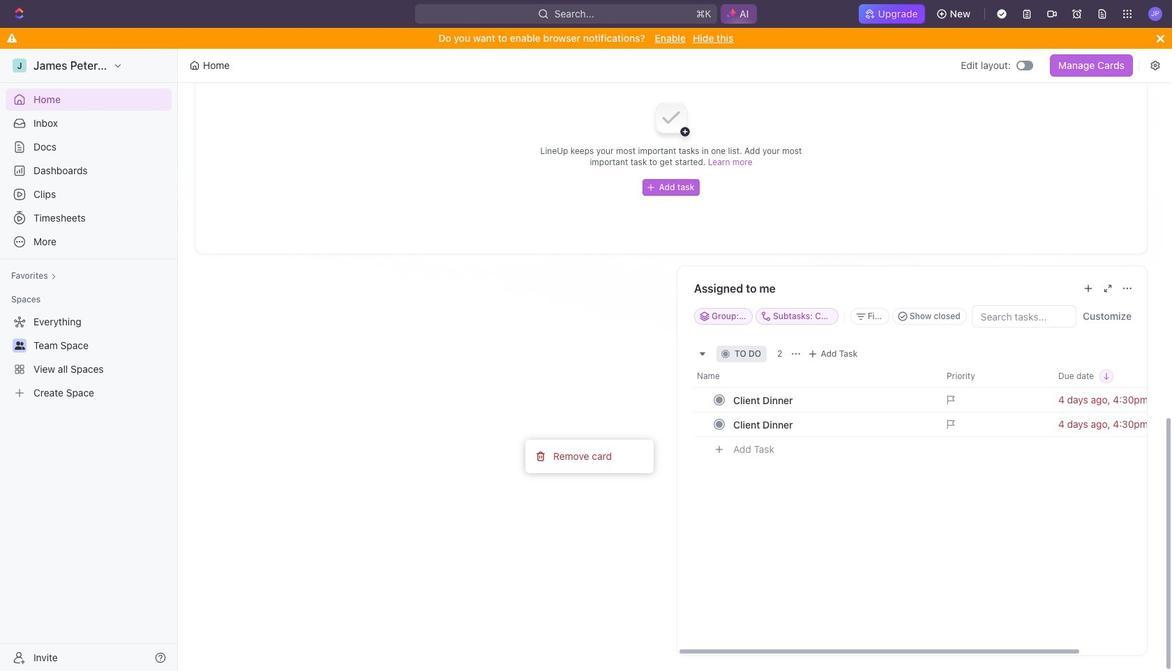 Task type: vqa. For each thing, say whether or not it's contained in the screenshot.
tree
yes



Task type: locate. For each thing, give the bounding box(es) containing it.
tree
[[6, 311, 172, 405]]

sidebar navigation
[[0, 49, 178, 672]]



Task type: describe. For each thing, give the bounding box(es) containing it.
Search tasks... text field
[[972, 306, 1076, 327]]

tree inside sidebar navigation
[[6, 311, 172, 405]]



